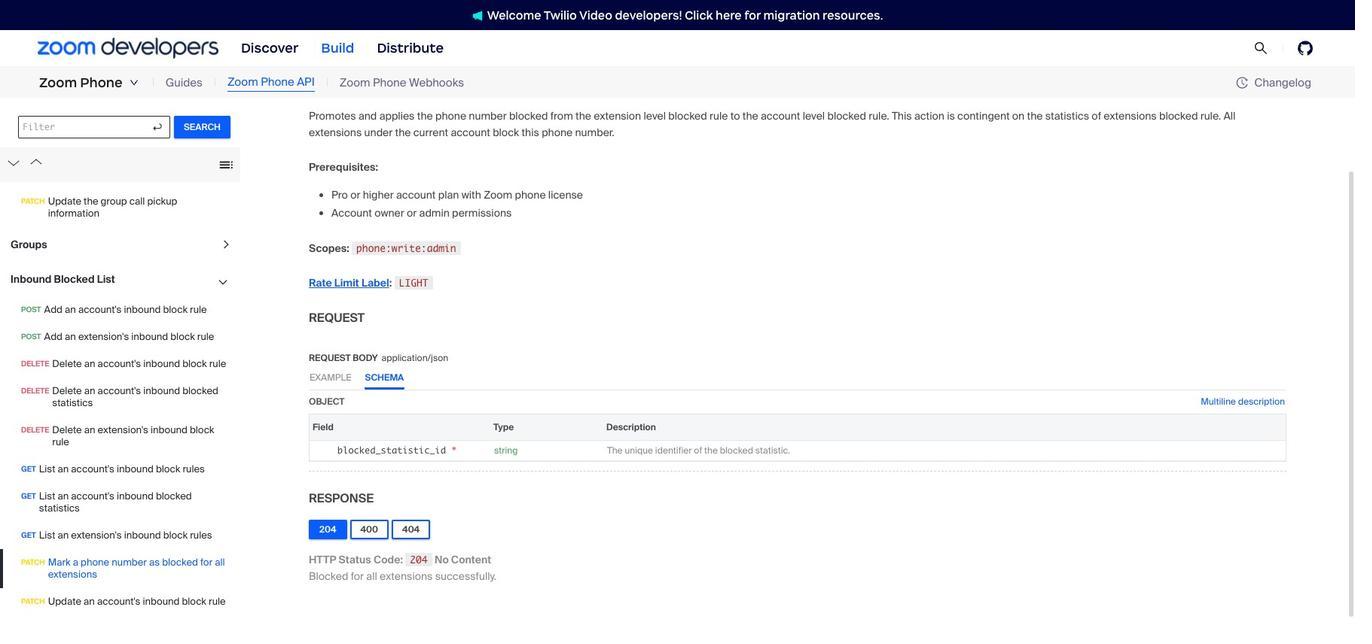 Task type: describe. For each thing, give the bounding box(es) containing it.
status
[[339, 553, 371, 567]]

resources.
[[823, 8, 883, 22]]

no
[[435, 553, 449, 567]]

request for request
[[309, 310, 365, 326]]

body
[[353, 352, 378, 364]]

guides
[[166, 75, 203, 90]]

multiline
[[1201, 396, 1236, 408]]

zoom phone api
[[227, 75, 315, 90]]

here
[[716, 8, 742, 22]]

all
[[366, 570, 377, 584]]

request body application/json
[[309, 352, 448, 364]]

400 button
[[350, 520, 389, 540]]

history image
[[1236, 77, 1254, 89]]

successfully.
[[435, 570, 496, 584]]

developers!
[[615, 8, 682, 22]]

migration
[[764, 8, 820, 22]]

changelog link
[[1236, 75, 1312, 90]]

zoom for zoom phone api
[[227, 75, 258, 90]]

down image
[[129, 78, 138, 87]]

400
[[360, 524, 378, 536]]

204 inside http status code: 204 no content blocked for all extensions successfully.
[[410, 554, 428, 566]]

zoom for zoom phone webhooks
[[340, 75, 370, 90]]

zoom phone
[[39, 75, 123, 91]]

object
[[309, 396, 345, 408]]



Task type: vqa. For each thing, say whether or not it's contained in the screenshot.
PARAMETERS
no



Task type: locate. For each thing, give the bounding box(es) containing it.
blocked
[[309, 570, 348, 584]]

notification image
[[472, 10, 487, 21]]

extensions
[[380, 570, 433, 584]]

1 phone from the left
[[80, 75, 123, 91]]

phone left api
[[261, 75, 294, 90]]

1 horizontal spatial phone
[[261, 75, 294, 90]]

1 vertical spatial 204
[[410, 554, 428, 566]]

zoom phone webhooks
[[340, 75, 464, 90]]

0 horizontal spatial for
[[351, 570, 364, 584]]

phone for zoom phone webhooks
[[373, 75, 406, 90]]

2 zoom from the left
[[227, 75, 258, 90]]

3 zoom from the left
[[340, 75, 370, 90]]

0 horizontal spatial zoom
[[39, 75, 77, 91]]

204 button
[[309, 520, 347, 540]]

for right here
[[744, 8, 761, 22]]

0 horizontal spatial 204
[[319, 524, 336, 536]]

request left body
[[309, 352, 351, 364]]

type
[[493, 422, 514, 434]]

string
[[494, 445, 518, 457]]

204 up http
[[319, 524, 336, 536]]

zoom
[[39, 75, 77, 91], [227, 75, 258, 90], [340, 75, 370, 90]]

welcome twilio video developers! click here for migration resources.
[[487, 8, 883, 22]]

1 vertical spatial for
[[351, 570, 364, 584]]

2 phone from the left
[[261, 75, 294, 90]]

zoom phone webhooks link
[[340, 74, 464, 91]]

2 request from the top
[[309, 352, 351, 364]]

twilio
[[544, 8, 577, 22]]

content
[[451, 553, 491, 567]]

zoom inside "link"
[[227, 75, 258, 90]]

phone left down icon
[[80, 75, 123, 91]]

1 request from the top
[[309, 310, 365, 326]]

1 horizontal spatial zoom
[[227, 75, 258, 90]]

notification image
[[472, 10, 483, 21]]

0 vertical spatial for
[[744, 8, 761, 22]]

http status code: 204 no content blocked for all extensions successfully.
[[309, 553, 496, 584]]

application/json
[[382, 352, 448, 364]]

zoom developer logo image
[[38, 38, 218, 58]]

zoom for zoom phone
[[39, 75, 77, 91]]

click
[[685, 8, 713, 22]]

0 vertical spatial request
[[309, 310, 365, 326]]

phone for zoom phone api
[[261, 75, 294, 90]]

1 vertical spatial request
[[309, 352, 351, 364]]

multiline description
[[1201, 396, 1285, 408]]

api
[[297, 75, 315, 90]]

zoom phone api link
[[227, 74, 315, 92]]

guides link
[[166, 74, 203, 91]]

response
[[309, 491, 374, 507]]

request
[[309, 310, 365, 326], [309, 352, 351, 364]]

404
[[402, 524, 420, 536]]

welcome
[[487, 8, 541, 22]]

2 horizontal spatial zoom
[[340, 75, 370, 90]]

phone for zoom phone
[[80, 75, 123, 91]]

phone
[[80, 75, 123, 91], [261, 75, 294, 90], [373, 75, 406, 90]]

2 horizontal spatial phone
[[373, 75, 406, 90]]

404 button
[[392, 520, 430, 540]]

phone left webhooks
[[373, 75, 406, 90]]

for inside http status code: 204 no content blocked for all extensions successfully.
[[351, 570, 364, 584]]

1 zoom from the left
[[39, 75, 77, 91]]

github image
[[1298, 41, 1313, 56], [1298, 41, 1313, 56]]

changelog
[[1254, 75, 1312, 90]]

history image
[[1236, 77, 1248, 89]]

description
[[1238, 396, 1285, 408]]

204
[[319, 524, 336, 536], [410, 554, 428, 566]]

welcome twilio video developers! click here for migration resources. link
[[457, 7, 898, 23]]

for
[[744, 8, 761, 22], [351, 570, 364, 584]]

1 horizontal spatial for
[[744, 8, 761, 22]]

3 phone from the left
[[373, 75, 406, 90]]

1 horizontal spatial 204
[[410, 554, 428, 566]]

search image
[[1254, 41, 1268, 55], [1254, 41, 1268, 55]]

request for request body application/json
[[309, 352, 351, 364]]

webhooks
[[409, 75, 464, 90]]

0 vertical spatial 204
[[319, 524, 336, 536]]

phone inside "link"
[[261, 75, 294, 90]]

204 up the extensions
[[410, 554, 428, 566]]

video
[[579, 8, 612, 22]]

http
[[309, 553, 336, 567]]

0 horizontal spatial phone
[[80, 75, 123, 91]]

request up body
[[309, 310, 365, 326]]

for left all
[[351, 570, 364, 584]]

code:
[[374, 553, 403, 567]]

204 inside button
[[319, 524, 336, 536]]



